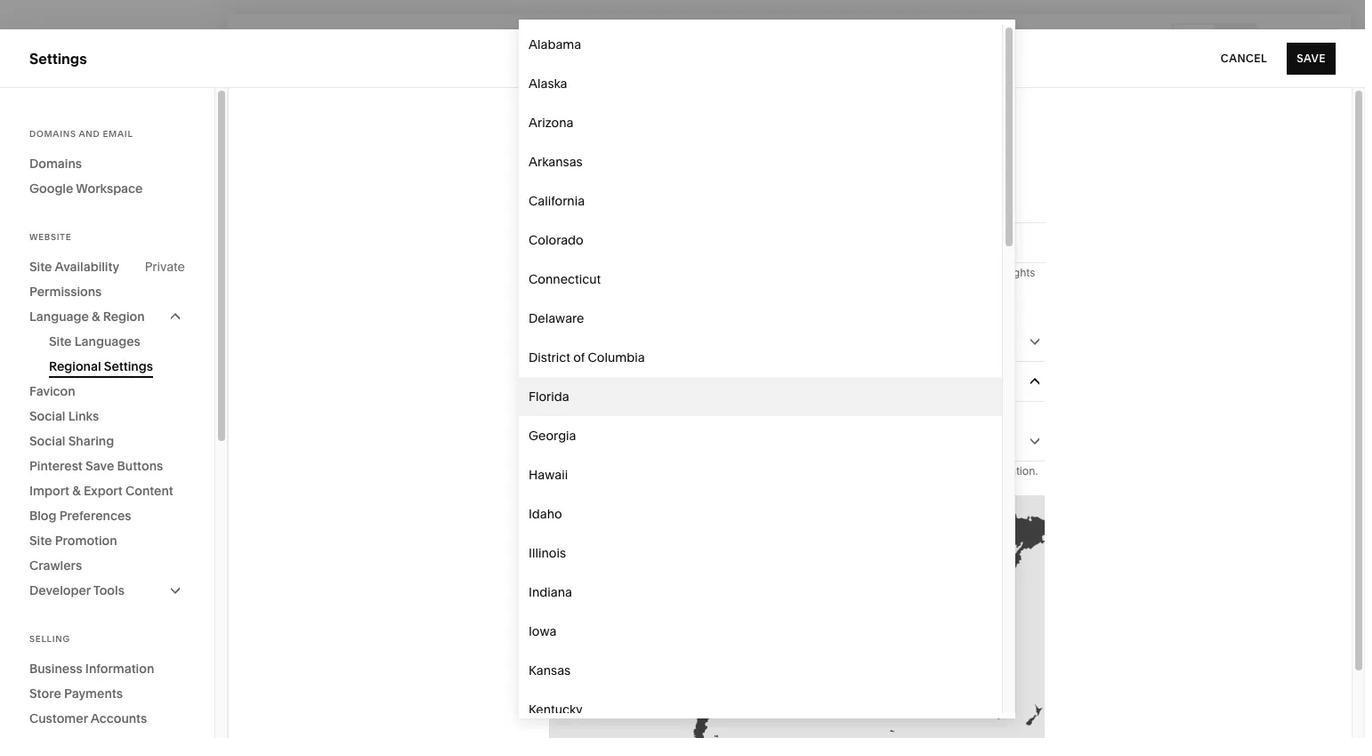 Task type: vqa. For each thing, say whether or not it's contained in the screenshot.
translated
no



Task type: locate. For each thing, give the bounding box(es) containing it.
and inside the if you sell physical products on your site, select the measurement standards for products weights and dimensions.
[[549, 286, 568, 299]]

asset library
[[29, 507, 119, 525]]

site down language
[[49, 334, 72, 350]]

2 domains from the top
[[29, 156, 82, 172]]

social
[[29, 409, 65, 425], [29, 434, 65, 450]]

1 vertical spatial &
[[72, 483, 81, 499]]

none field containing state
[[549, 362, 1045, 402]]

0 horizontal spatial products
[[643, 266, 688, 280]]

2 selling from the top
[[29, 635, 70, 645]]

& up asset library
[[72, 483, 81, 499]]

1 horizontal spatial save
[[1297, 51, 1326, 65]]

save inside "button"
[[1297, 51, 1326, 65]]

& inside favicon social links social sharing pinterest save buttons import & export content blog preferences site promotion crawlers
[[72, 483, 81, 499]]

1 horizontal spatial your
[[706, 266, 728, 280]]

products left on at the right top
[[643, 266, 688, 280]]

cancel button
[[1221, 42, 1268, 74]]

1 horizontal spatial &
[[92, 309, 100, 325]]

site for site languages regional settings
[[49, 334, 72, 350]]

social up pinterest
[[29, 434, 65, 450]]

1 vertical spatial website
[[29, 232, 72, 242]]

kansas
[[529, 663, 571, 679]]

domains inside the domains google workspace
[[29, 156, 82, 172]]

regional settings link
[[49, 354, 185, 379]]

site
[[29, 259, 52, 275], [49, 334, 72, 350], [29, 533, 52, 549]]

arkansas
[[529, 154, 583, 170]]

terms.
[[956, 706, 993, 722]]

language & region link
[[29, 304, 185, 329]]

0 vertical spatial social
[[29, 409, 65, 425]]

the right select
[[787, 266, 803, 280]]

idaho
[[529, 507, 562, 523]]

off
[[448, 706, 463, 722]]

save right cancel
[[1297, 51, 1326, 65]]

time,
[[360, 706, 390, 722]]

for
[[932, 266, 946, 280]]

0 horizontal spatial the
[[787, 266, 803, 280]]

favicon link
[[29, 379, 185, 404]]

settings up domains and email
[[29, 49, 87, 67]]

2 horizontal spatial and
[[824, 465, 844, 478]]

list box containing alabama
[[519, 25, 1016, 730]]

selling up the business
[[29, 635, 70, 645]]

tab list
[[1174, 24, 1256, 53]]

1 vertical spatial your
[[583, 465, 605, 478]]

standards
[[879, 266, 929, 280]]

1 vertical spatial and
[[549, 286, 568, 299]]

0 vertical spatial selling
[[29, 142, 75, 160]]

0 vertical spatial &
[[92, 309, 100, 325]]

acuity scheduling
[[29, 271, 152, 288]]

1 horizontal spatial the
[[920, 465, 936, 478]]

your right on at the right top
[[706, 266, 728, 280]]

and down if
[[549, 286, 568, 299]]

have
[[893, 465, 917, 478]]

schultz
[[95, 629, 132, 643]]

your left time
[[583, 465, 605, 478]]

help link
[[29, 570, 61, 590]]

asset
[[29, 507, 68, 525]]

1 vertical spatial save
[[86, 458, 114, 475]]

acuity
[[29, 271, 72, 288]]

0 vertical spatial save
[[1297, 51, 1326, 65]]

availability
[[55, 259, 119, 275]]

code
[[624, 706, 654, 722]]

settings link
[[29, 538, 198, 560]]

selling
[[29, 142, 75, 160], [29, 635, 70, 645]]

subscribe
[[1017, 707, 1081, 721]]

website up "site availability"
[[29, 232, 72, 242]]

settings inside the site languages regional settings
[[104, 359, 153, 375]]

information.
[[978, 465, 1038, 478]]

settings
[[29, 49, 87, 67], [104, 359, 153, 375], [29, 539, 85, 557]]

plan.
[[567, 706, 595, 722]]

language & region
[[29, 309, 145, 325]]

coupons
[[846, 465, 891, 478]]

website inside website link
[[29, 110, 85, 128]]

blog
[[29, 508, 57, 524]]

google workspace link
[[29, 176, 185, 201]]

& inside dropdown button
[[92, 309, 100, 325]]

12/8/2023.
[[860, 706, 921, 722]]

dimensions.
[[571, 286, 632, 299]]

2 vertical spatial site
[[29, 533, 52, 549]]

selling down domains and email
[[29, 142, 75, 160]]

measurement
[[806, 266, 877, 280]]

1 horizontal spatial products
[[948, 266, 994, 280]]

customer
[[29, 711, 88, 727]]

site down analytics
[[29, 259, 52, 275]]

list box
[[519, 25, 1016, 730]]

2 social from the top
[[29, 434, 65, 450]]

0 vertical spatial settings
[[29, 49, 87, 67]]

save up export
[[86, 458, 114, 475]]

florida
[[529, 389, 570, 405]]

north carolina
[[931, 374, 1016, 390]]

&
[[92, 309, 100, 325], [72, 483, 81, 499]]

domains and email
[[29, 129, 133, 139]]

site languages link
[[49, 329, 185, 354]]

w12ctake20
[[657, 706, 736, 722]]

1 website from the top
[[29, 110, 85, 128]]

customer accounts link
[[29, 707, 185, 732]]

for a limited time, take 20% off any new website plan. use code w12ctake20 at checkout. expires 12/8/2023. offer terms.
[[285, 706, 993, 722]]

1 vertical spatial selling
[[29, 635, 70, 645]]

1 vertical spatial site
[[49, 334, 72, 350]]

private
[[145, 259, 185, 275]]

save
[[1297, 51, 1326, 65], [86, 458, 114, 475]]

pinterest save buttons link
[[29, 454, 185, 479]]

site down "blog"
[[29, 533, 52, 549]]

import & export content link
[[29, 479, 185, 504]]

& down permissions link
[[92, 309, 100, 325]]

permissions link
[[29, 280, 185, 304]]

export
[[84, 483, 123, 499]]

0 horizontal spatial &
[[72, 483, 81, 499]]

scheduling
[[76, 271, 152, 288]]

the right "have" at the right
[[920, 465, 936, 478]]

0 horizontal spatial save
[[86, 458, 114, 475]]

1 domains from the top
[[29, 129, 76, 139]]

site inside the site languages regional settings
[[49, 334, 72, 350]]

0 vertical spatial website
[[29, 110, 85, 128]]

social down favicon
[[29, 409, 65, 425]]

select
[[754, 266, 785, 280]]

connecticut
[[529, 272, 601, 288]]

website up domains and email
[[29, 110, 85, 128]]

illinois
[[529, 546, 566, 562]]

0 vertical spatial domains
[[29, 129, 76, 139]]

accounts
[[90, 711, 147, 727]]

north
[[931, 374, 964, 390]]

1 horizontal spatial and
[[549, 286, 568, 299]]

1 vertical spatial domains
[[29, 156, 82, 172]]

imperial
[[578, 195, 627, 211]]

0 vertical spatial site
[[29, 259, 52, 275]]

so
[[660, 465, 672, 478]]

iowa
[[529, 624, 557, 640]]

preferences
[[59, 508, 131, 524]]

0 vertical spatial your
[[706, 266, 728, 280]]

site for site availability
[[29, 259, 52, 275]]

products
[[643, 266, 688, 280], [948, 266, 994, 280]]

and left email
[[79, 129, 100, 139]]

20%
[[420, 706, 445, 722]]

settings up crawlers on the bottom left
[[29, 539, 85, 557]]

and right posts,
[[824, 465, 844, 478]]

1 vertical spatial social
[[29, 434, 65, 450]]

None field
[[549, 362, 1045, 402]]

0 vertical spatial the
[[787, 266, 803, 280]]

0 horizontal spatial and
[[79, 129, 100, 139]]

blog preferences link
[[29, 504, 185, 529]]

offer terms. link
[[924, 706, 993, 723]]

1 vertical spatial settings
[[104, 359, 153, 375]]

products right the for
[[948, 266, 994, 280]]

1 vertical spatial the
[[920, 465, 936, 478]]

regional
[[49, 359, 101, 375]]

selling link
[[29, 142, 198, 163]]

california
[[529, 193, 585, 209]]

on
[[691, 266, 704, 280]]

settings down site languages link
[[104, 359, 153, 375]]

acuity scheduling link
[[29, 270, 198, 291]]

0 horizontal spatial your
[[583, 465, 605, 478]]

save button
[[1288, 42, 1336, 74]]



Task type: describe. For each thing, give the bounding box(es) containing it.
site languages regional settings
[[49, 334, 153, 375]]

time
[[608, 465, 630, 478]]

site availability
[[29, 259, 119, 275]]

zone
[[633, 465, 658, 478]]

2 website from the top
[[29, 232, 72, 242]]

limited
[[317, 706, 357, 722]]

new
[[490, 706, 515, 722]]

state
[[549, 374, 579, 390]]

website
[[518, 706, 564, 722]]

indiana
[[529, 585, 572, 601]]

library
[[71, 507, 119, 525]]

scheduled
[[735, 465, 789, 478]]

domains link
[[29, 151, 185, 176]]

select
[[549, 465, 581, 478]]

favicon social links social sharing pinterest save buttons import & export content blog preferences site promotion crawlers
[[29, 384, 173, 574]]

asset library link
[[29, 506, 198, 527]]

district of columbia
[[529, 350, 645, 366]]

region
[[103, 309, 145, 325]]

store payments link
[[29, 682, 185, 707]]

domains google workspace
[[29, 156, 143, 197]]

1 products from the left
[[643, 266, 688, 280]]

checkout.
[[753, 706, 810, 722]]

site,
[[731, 266, 751, 280]]

district
[[529, 350, 571, 366]]

carolina
[[967, 374, 1016, 390]]

delaware
[[529, 311, 584, 327]]

hawaii
[[529, 467, 568, 483]]

2 vertical spatial settings
[[29, 539, 85, 557]]

correct
[[939, 465, 975, 478]]

analytics link
[[29, 238, 198, 259]]

take
[[393, 706, 417, 722]]

save inside favicon social links social sharing pinterest save buttons import & export content blog preferences site promotion crawlers
[[86, 458, 114, 475]]

domains for and
[[29, 129, 76, 139]]

for
[[285, 706, 304, 722]]

any
[[466, 706, 487, 722]]

social sharing link
[[29, 429, 185, 454]]

tara schultz tarashultz49@gmail.com
[[71, 629, 194, 657]]

physical
[[598, 266, 640, 280]]

business
[[29, 661, 82, 677]]

analytics
[[29, 239, 92, 256]]

use
[[598, 706, 621, 722]]

0 vertical spatial and
[[79, 129, 100, 139]]

arizona
[[529, 115, 574, 131]]

tara
[[71, 629, 92, 643]]

colorado
[[529, 232, 584, 248]]

payments
[[64, 686, 123, 702]]

of
[[574, 350, 585, 366]]

marketing link
[[29, 174, 198, 195]]

language & region button
[[29, 304, 185, 329]]

if you sell physical products on your site, select the measurement standards for products weights and dimensions.
[[549, 266, 1036, 299]]

sell
[[579, 266, 596, 280]]

columbia
[[588, 350, 645, 366]]

languages
[[75, 334, 140, 350]]

email
[[103, 129, 133, 139]]

1 social from the top
[[29, 409, 65, 425]]

1 selling from the top
[[29, 142, 75, 160]]

business information store payments customer accounts
[[29, 661, 154, 727]]

sharing
[[68, 434, 114, 450]]

subscribe button
[[1008, 698, 1091, 730]]

workspace
[[76, 181, 143, 197]]

events,
[[697, 465, 733, 478]]

the inside the if you sell physical products on your site, select the measurement standards for products weights and dimensions.
[[787, 266, 803, 280]]

if
[[549, 266, 555, 280]]

content
[[125, 483, 173, 499]]

alaska
[[529, 76, 568, 92]]

you
[[558, 266, 576, 280]]

at
[[739, 706, 750, 722]]

your inside the if you sell physical products on your site, select the measurement standards for products weights and dimensions.
[[706, 266, 728, 280]]

site inside favicon social links social sharing pinterest save buttons import & export content blog preferences site promotion crawlers
[[29, 533, 52, 549]]

domains for google
[[29, 156, 82, 172]]

store
[[29, 686, 61, 702]]

2 products from the left
[[948, 266, 994, 280]]

help
[[29, 571, 61, 589]]

crawlers link
[[29, 554, 185, 579]]

information
[[85, 661, 154, 677]]

social links link
[[29, 404, 185, 429]]

google
[[29, 181, 73, 197]]

cancel
[[1221, 51, 1268, 65]]

that
[[675, 465, 694, 478]]

2 vertical spatial and
[[824, 465, 844, 478]]



